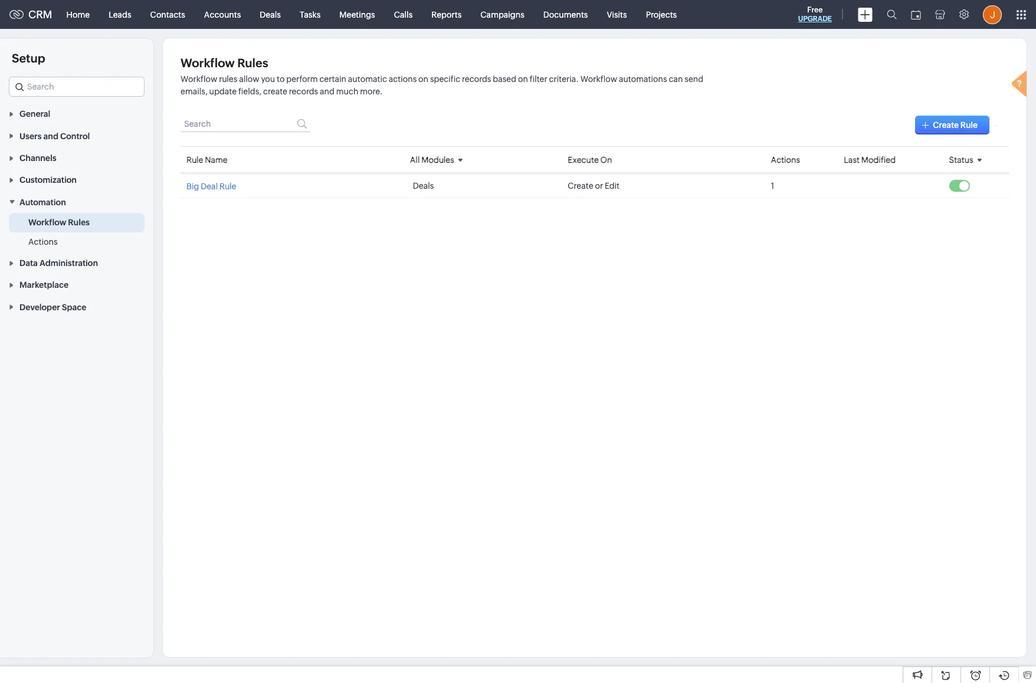 Task type: describe. For each thing, give the bounding box(es) containing it.
execute
[[568, 155, 599, 164]]

automations
[[619, 74, 668, 84]]

big deal rule
[[187, 182, 236, 191]]

edit
[[605, 181, 620, 191]]

automation
[[19, 198, 66, 207]]

users
[[19, 131, 42, 141]]

crm
[[28, 8, 52, 21]]

profile element
[[977, 0, 1010, 29]]

upgrade
[[799, 15, 833, 23]]

2 vertical spatial rule
[[220, 182, 236, 191]]

0 vertical spatial workflow rules
[[181, 56, 268, 70]]

workflow up rules
[[181, 56, 235, 70]]

customization button
[[0, 169, 154, 191]]

data
[[19, 259, 38, 268]]

create for create or edit
[[568, 181, 594, 191]]

more.
[[360, 87, 383, 96]]

space
[[62, 303, 86, 312]]

automation button
[[0, 191, 154, 213]]

last
[[844, 155, 860, 164]]

campaigns
[[481, 10, 525, 19]]

actions inside the automation region
[[28, 237, 58, 247]]

allow
[[239, 74, 260, 84]]

all modules
[[410, 155, 455, 165]]

users and control
[[19, 131, 90, 141]]

users and control button
[[0, 125, 154, 147]]

much
[[336, 87, 359, 96]]

based
[[493, 74, 517, 84]]

profile image
[[984, 5, 1003, 24]]

automatic
[[348, 74, 387, 84]]

big deal rule link
[[187, 181, 236, 191]]

workflow rules allow you to perform certain automatic actions on specific records based on filter criteria. workflow automations can send emails, update fields, create records and much more.
[[181, 74, 704, 96]]

deals link
[[251, 0, 290, 29]]

channels
[[19, 154, 56, 163]]

0 horizontal spatial deals
[[260, 10, 281, 19]]

specific
[[430, 74, 461, 84]]

0 horizontal spatial records
[[289, 87, 318, 96]]

calls
[[394, 10, 413, 19]]

actions link
[[28, 236, 58, 248]]

rules
[[219, 74, 238, 84]]

create
[[263, 87, 288, 96]]

documents link
[[534, 0, 598, 29]]

reports
[[432, 10, 462, 19]]

create or edit
[[568, 181, 620, 191]]

workflow right criteria.
[[581, 74, 618, 84]]

create menu element
[[851, 0, 880, 29]]

accounts
[[204, 10, 241, 19]]

developer space
[[19, 303, 86, 312]]

certain
[[320, 74, 347, 84]]

workflow rules link
[[28, 217, 90, 228]]

0 horizontal spatial search text field
[[9, 77, 144, 96]]

create for create rule
[[934, 120, 960, 130]]

control
[[60, 131, 90, 141]]

1 horizontal spatial records
[[462, 74, 492, 84]]

marketplace
[[19, 281, 69, 290]]

All Modules field
[[410, 152, 468, 168]]

calls link
[[385, 0, 422, 29]]

developer space button
[[0, 296, 154, 318]]

home
[[66, 10, 90, 19]]

all
[[410, 155, 420, 165]]

modules
[[422, 155, 455, 165]]

free
[[808, 5, 823, 14]]

free upgrade
[[799, 5, 833, 23]]

actions
[[389, 74, 417, 84]]

1
[[771, 181, 775, 191]]

contacts link
[[141, 0, 195, 29]]

meetings
[[340, 10, 375, 19]]



Task type: vqa. For each thing, say whether or not it's contained in the screenshot.
Name
yes



Task type: locate. For each thing, give the bounding box(es) containing it.
leads link
[[99, 0, 141, 29]]

rules down automation dropdown button
[[68, 218, 90, 227]]

0 vertical spatial records
[[462, 74, 492, 84]]

send
[[685, 74, 704, 84]]

status
[[950, 155, 974, 165]]

Search text field
[[9, 77, 144, 96], [181, 116, 311, 132]]

visits link
[[598, 0, 637, 29]]

setup
[[12, 51, 45, 65]]

1 vertical spatial records
[[289, 87, 318, 96]]

1 horizontal spatial create
[[934, 120, 960, 130]]

automation region
[[0, 213, 154, 252]]

1 vertical spatial rules
[[68, 218, 90, 227]]

create rule button
[[916, 116, 990, 135]]

workflow inside the automation region
[[28, 218, 66, 227]]

marketplace button
[[0, 274, 154, 296]]

developer
[[19, 303, 60, 312]]

None field
[[9, 77, 145, 97]]

1 horizontal spatial rule
[[220, 182, 236, 191]]

0 horizontal spatial rules
[[68, 218, 90, 227]]

1 on from the left
[[419, 74, 429, 84]]

name
[[205, 155, 228, 164]]

crm link
[[9, 8, 52, 21]]

contacts
[[150, 10, 185, 19]]

rule up status field
[[961, 120, 978, 130]]

rule name
[[187, 155, 228, 164]]

0 horizontal spatial on
[[419, 74, 429, 84]]

rules
[[237, 56, 268, 70], [68, 218, 90, 227]]

on left filter at the right top of page
[[518, 74, 528, 84]]

0 horizontal spatial and
[[43, 131, 58, 141]]

actions up 1
[[771, 155, 801, 164]]

rule right deal
[[220, 182, 236, 191]]

1 vertical spatial rule
[[187, 155, 203, 164]]

records down perform
[[289, 87, 318, 96]]

general button
[[0, 103, 154, 125]]

records
[[462, 74, 492, 84], [289, 87, 318, 96]]

workflow
[[181, 56, 235, 70], [181, 74, 217, 84], [581, 74, 618, 84], [28, 218, 66, 227]]

0 vertical spatial rules
[[237, 56, 268, 70]]

perform
[[287, 74, 318, 84]]

meetings link
[[330, 0, 385, 29]]

0 vertical spatial and
[[320, 87, 335, 96]]

actions
[[771, 155, 801, 164], [28, 237, 58, 247]]

workflow rules up rules
[[181, 56, 268, 70]]

channels button
[[0, 147, 154, 169]]

you
[[261, 74, 275, 84]]

0 vertical spatial rule
[[961, 120, 978, 130]]

leads
[[109, 10, 131, 19]]

and down certain
[[320, 87, 335, 96]]

1 vertical spatial and
[[43, 131, 58, 141]]

on right actions
[[419, 74, 429, 84]]

criteria.
[[549, 74, 579, 84]]

and inside workflow rules allow you to perform certain automatic actions on specific records based on filter criteria. workflow automations can send emails, update fields, create records and much more.
[[320, 87, 335, 96]]

tasks
[[300, 10, 321, 19]]

reports link
[[422, 0, 471, 29]]

create up status
[[934, 120, 960, 130]]

records left the based
[[462, 74, 492, 84]]

search text field up general dropdown button
[[9, 77, 144, 96]]

deal
[[201, 182, 218, 191]]

workflow rules up actions link
[[28, 218, 90, 227]]

1 vertical spatial create
[[568, 181, 594, 191]]

create inside button
[[934, 120, 960, 130]]

on
[[419, 74, 429, 84], [518, 74, 528, 84]]

data administration button
[[0, 252, 154, 274]]

rule
[[961, 120, 978, 130], [187, 155, 203, 164], [220, 182, 236, 191]]

0 vertical spatial create
[[934, 120, 960, 130]]

documents
[[544, 10, 588, 19]]

1 horizontal spatial actions
[[771, 155, 801, 164]]

on
[[601, 155, 613, 164]]

1 horizontal spatial search text field
[[181, 116, 311, 132]]

accounts link
[[195, 0, 251, 29]]

or
[[595, 181, 603, 191]]

rules up allow
[[237, 56, 268, 70]]

deals left tasks
[[260, 10, 281, 19]]

administration
[[40, 259, 98, 268]]

rule inside button
[[961, 120, 978, 130]]

1 horizontal spatial on
[[518, 74, 528, 84]]

tasks link
[[290, 0, 330, 29]]

create left 'or'
[[568, 181, 594, 191]]

calendar image
[[912, 10, 922, 19]]

fields,
[[238, 87, 262, 96]]

data administration
[[19, 259, 98, 268]]

modified
[[862, 155, 896, 164]]

actions down workflow rules link at the left of the page
[[28, 237, 58, 247]]

create
[[934, 120, 960, 130], [568, 181, 594, 191]]

projects
[[646, 10, 677, 19]]

search image
[[887, 9, 897, 19]]

workflow rules inside the automation region
[[28, 218, 90, 227]]

filter
[[530, 74, 548, 84]]

execute on
[[568, 155, 613, 164]]

create rule
[[934, 120, 978, 130]]

and right the users
[[43, 131, 58, 141]]

1 vertical spatial deals
[[413, 181, 434, 191]]

0 vertical spatial deals
[[260, 10, 281, 19]]

home link
[[57, 0, 99, 29]]

0 horizontal spatial rule
[[187, 155, 203, 164]]

and
[[320, 87, 335, 96], [43, 131, 58, 141]]

workflow rules
[[181, 56, 268, 70], [28, 218, 90, 227]]

rule left the name
[[187, 155, 203, 164]]

search element
[[880, 0, 905, 29]]

to
[[277, 74, 285, 84]]

rules inside the automation region
[[68, 218, 90, 227]]

search text field down fields,
[[181, 116, 311, 132]]

0 vertical spatial search text field
[[9, 77, 144, 96]]

1 vertical spatial actions
[[28, 237, 58, 247]]

update
[[209, 87, 237, 96]]

0 horizontal spatial create
[[568, 181, 594, 191]]

2 horizontal spatial rule
[[961, 120, 978, 130]]

0 vertical spatial actions
[[771, 155, 801, 164]]

can
[[669, 74, 683, 84]]

1 horizontal spatial rules
[[237, 56, 268, 70]]

0 horizontal spatial workflow rules
[[28, 218, 90, 227]]

general
[[19, 109, 50, 119]]

0 horizontal spatial actions
[[28, 237, 58, 247]]

1 horizontal spatial and
[[320, 87, 335, 96]]

campaigns link
[[471, 0, 534, 29]]

create menu image
[[859, 7, 873, 22]]

2 on from the left
[[518, 74, 528, 84]]

1 horizontal spatial workflow rules
[[181, 56, 268, 70]]

big
[[187, 182, 199, 191]]

emails,
[[181, 87, 208, 96]]

workflow up actions link
[[28, 218, 66, 227]]

1 vertical spatial workflow rules
[[28, 218, 90, 227]]

and inside dropdown button
[[43, 131, 58, 141]]

Status field
[[950, 152, 987, 168]]

last modified
[[844, 155, 896, 164]]

deals down all
[[413, 181, 434, 191]]

1 horizontal spatial deals
[[413, 181, 434, 191]]

1 vertical spatial search text field
[[181, 116, 311, 132]]

projects link
[[637, 0, 687, 29]]

customization
[[19, 176, 77, 185]]

workflow up emails,
[[181, 74, 217, 84]]

visits
[[607, 10, 627, 19]]



